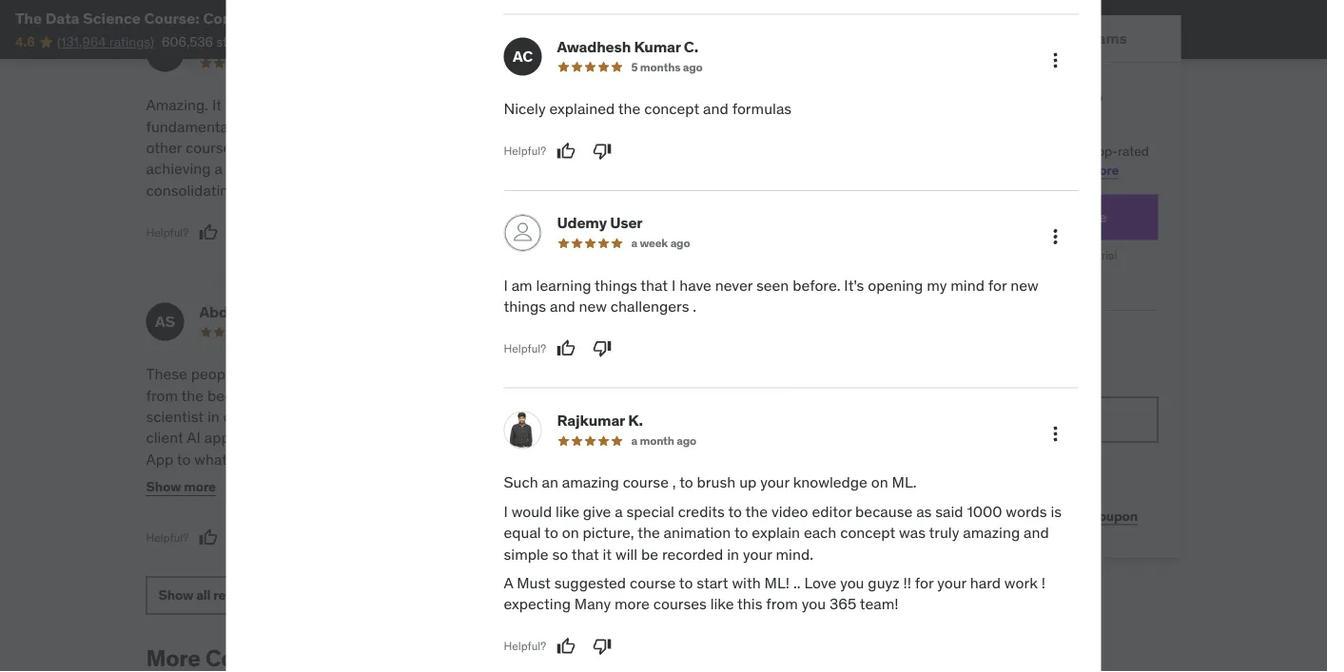 Task type: vqa. For each thing, say whether or not it's contained in the screenshot.
the Engineering to the middle
no



Task type: locate. For each thing, give the bounding box(es) containing it.
some
[[543, 450, 582, 469]]

1 horizontal spatial like
[[711, 595, 734, 615]]

0 vertical spatial deep
[[223, 407, 258, 427]]

this down "don't"
[[738, 595, 763, 615]]

1 vertical spatial courses
[[186, 138, 239, 157]]

regression
[[146, 492, 218, 512]]

606,536
[[162, 33, 213, 50]]

0 vertical spatial my
[[927, 276, 947, 295]]

as inside such an amazing course , to brush up your knowledge on ml. i would like give a special credits to the video editor because as said 1000 words is equal to on picture, the animation to explain each concept was truly amazing and simple so that it will be recorded in your mind. a must suggested course to start with ml! .. love you guyz !! for your hard work ! expecting many more courses like this from you 365 team!
[[917, 502, 932, 522]]

science up (131,964 ratings)
[[83, 8, 141, 28]]

my down starting
[[927, 276, 947, 295]]

your left hard
[[938, 574, 967, 593]]

0 vertical spatial learning
[[536, 276, 591, 295]]

ago right the week
[[671, 236, 690, 251]]

1 vertical spatial knowledge
[[793, 474, 868, 493]]

more
[[1087, 161, 1119, 178], [184, 479, 216, 496], [532, 479, 564, 496], [615, 595, 650, 615]]

1 vertical spatial me
[[419, 514, 440, 533]]

this right buy
[[996, 410, 1023, 430]]

1000
[[967, 502, 1003, 522]]

show
[[146, 479, 181, 496], [494, 479, 529, 496], [158, 587, 193, 604]]

some coding related things just stop working, and steps are just completely skipped or go unexplained, making following extremely difficult. when you leave questions they take days to weeks to be answered and are usually unhelpful responses that don't solve issues.
[[494, 450, 799, 597]]

your down the stop
[[760, 474, 790, 493]]

you down "love"
[[802, 595, 826, 615]]

show more for app
[[146, 479, 216, 496]]

applications
[[172, 471, 255, 490]]

personal down plus
[[962, 161, 1014, 178]]

like
[[556, 502, 580, 522], [711, 595, 734, 615]]

0 vertical spatial month
[[1036, 248, 1069, 263]]

day
[[957, 459, 977, 473]]

and right very
[[703, 99, 729, 119]]

with
[[934, 161, 959, 178], [374, 428, 403, 448], [732, 574, 761, 593]]

as
[[917, 502, 932, 522], [444, 514, 459, 533]]

of down needed.
[[258, 471, 271, 490]]

with inside sufficient to build my client ai app, and they concluded with a similar app to what i needed.
[[374, 428, 403, 448]]

2 show more button from the left
[[494, 469, 564, 507]]

of down teach,
[[299, 159, 313, 179]]

0 horizontal spatial is
[[526, 95, 537, 115]]

me right took
[[431, 364, 452, 384]]

parts down which
[[565, 428, 600, 448]]

and inside 'i am learning things that i have never seen before. it's opening my mind for new things and new challengers .'
[[550, 297, 575, 317]]

your down explain on the bottom right of the page
[[743, 545, 772, 565]]

0 horizontal spatial on
[[562, 524, 579, 543]]

1 horizontal spatial show more button
[[494, 469, 564, 507]]

seen right never
[[756, 276, 789, 295]]

in left "don't"
[[727, 545, 739, 565]]

guyz
[[868, 574, 900, 593]]

the inside amazing. it explains the necessary fundamentals in a clear and intuitive way that other courses do not teach, while also achieving a good level of depth. amazing for consolidating knowledge
[[284, 95, 307, 115]]

starting
[[922, 248, 963, 263]]

1 vertical spatial parts
[[565, 428, 600, 448]]

1 horizontal spatial data
[[277, 8, 311, 28]]

and up teach,
[[307, 116, 333, 136]]

hard
[[970, 574, 1001, 593]]

important
[[494, 428, 561, 448]]

1 vertical spatial all
[[196, 587, 211, 604]]

5 months ago
[[631, 60, 703, 75]]

subscribe to udemy's top courses
[[881, 86, 1103, 134]]

0 horizontal spatial learning.
[[261, 407, 320, 427]]

0 horizontal spatial with
[[374, 428, 403, 448]]

2 horizontal spatial data
[[379, 386, 411, 405]]

show more button
[[146, 469, 216, 507], [494, 469, 564, 507]]

helpful? for mark review by rajkumar k. as helpful image
[[504, 640, 546, 655]]

to right leave
[[735, 524, 748, 543]]

0 vertical spatial just
[[733, 450, 758, 469]]

amazing down 1000
[[963, 524, 1020, 543]]

with up haven't on the left bottom
[[374, 428, 403, 448]]

2 vertical spatial courses
[[653, 595, 707, 615]]

the inside the first 6 parts are really great, however once you get to the final parts, "deep learning" and "case study" which are supposedly the most important parts the course takes a real dive in quality.
[[494, 364, 520, 384]]

related
[[636, 450, 684, 469]]

be up responses
[[677, 535, 694, 554]]

1 horizontal spatial learning
[[536, 276, 591, 295]]

0 horizontal spatial concept
[[644, 99, 700, 119]]

and up needed.
[[237, 428, 263, 448]]

365
[[830, 595, 857, 615]]

courses inside amazing. it explains the necessary fundamentals in a clear and intuitive way that other courses do not teach, while also achieving a good level of depth. amazing for consolidating knowledge
[[186, 138, 239, 157]]

buy this course
[[965, 410, 1074, 430]]

steps
[[585, 471, 622, 490]]

0 vertical spatial an
[[541, 95, 558, 115]]

a inside sufficient to build my client ai app, and they concluded with a similar app to what i needed.
[[406, 428, 414, 448]]

me down but
[[419, 514, 440, 533]]

that inside such an amazing course , to brush up your knowledge on ml. i would like give a special credits to the video editor because as said 1000 words is equal to on picture, the animation to explain each concept was truly amazing and simple so that it will be recorded in your mind. a must suggested course to start with ml! .. love you guyz !! for your hard work ! expecting many more courses like this from you 365 team!
[[572, 545, 599, 565]]

it's
[[844, 276, 864, 295]]

1 horizontal spatial just
[[733, 450, 758, 469]]

0 horizontal spatial just
[[651, 471, 676, 490]]

0 vertical spatial all
[[275, 471, 290, 490]]

s. for jeeraarj s.
[[606, 33, 620, 52]]

1 horizontal spatial awesome
[[561, 95, 626, 115]]

courses inside subscribe to udemy's top courses
[[881, 111, 949, 134]]

1 vertical spatial just
[[651, 471, 676, 490]]

maximiliano c.
[[199, 33, 302, 52]]

which
[[582, 407, 621, 427]]

learning. down becoming on the bottom
[[261, 407, 320, 427]]

awesome inside this is an awesome class. very practical and show examples that can be followed easily.
[[561, 95, 626, 115]]

mark review by maximiliano c. as helpful image
[[199, 223, 218, 242]]

seen down 'similar'
[[416, 450, 449, 469]]

take
[[527, 535, 557, 554]]

2 horizontal spatial with
[[934, 161, 959, 178]]

questions
[[733, 514, 799, 533]]

1 horizontal spatial of
[[299, 159, 313, 179]]

in up app,
[[207, 407, 220, 427]]

the up the 4.6
[[15, 8, 42, 28]]

this for buy
[[996, 410, 1023, 430]]

from down ml!
[[766, 595, 798, 615]]

courses inside such an amazing course , to brush up your knowledge on ml. i would like give a special credits to the video editor because as said 1000 words is equal to on picture, the animation to explain each concept was truly amazing and simple so that it will be recorded in your mind. a must suggested course to start with ml! .. love you guyz !! for your hard work ! expecting many more courses like this from you 365 team!
[[653, 595, 707, 615]]

awesome inside these people are awesome and they took me from the beginning to becoming a data scientist in deep learning.
[[266, 364, 331, 384]]

a inside such an amazing course , to brush up your knowledge on ml. i would like give a special credits to the video editor because as said 1000 words is equal to on picture, the animation to explain each concept was truly amazing and simple so that it will be recorded in your mind. a must suggested course to start with ml! .. love you guyz !! for your hard work ! expecting many more courses like this from you 365 team!
[[615, 502, 623, 522]]

takes
[[679, 428, 716, 448]]

will inside such an amazing course , to brush up your knowledge on ml. i would like give a special credits to the video editor because as said 1000 words is equal to on picture, the animation to explain each concept was truly amazing and simple so that it will be recorded in your mind. a must suggested course to start with ml! .. love you guyz !! for your hard work ! expecting many more courses like this from you 365 team!
[[616, 545, 638, 565]]

1 horizontal spatial they
[[364, 364, 393, 384]]

for inside such an amazing course , to brush up your knowledge on ml. i would like give a special credits to the video editor because as said 1000 words is equal to on picture, the animation to explain each concept was truly amazing and simple so that it will be recorded in your mind. a must suggested course to start with ml! .. love you guyz !! for your hard work ! expecting many more courses like this from you 365 team!
[[915, 574, 934, 593]]

2 horizontal spatial of
[[1056, 143, 1067, 160]]

they inside sufficient to build my client ai app, and they concluded with a similar app to what i needed.
[[266, 428, 296, 448]]

a inside the first 6 parts are really great, however once you get to the final parts, "deep learning" and "case study" which are supposedly the most important parts the course takes a real dive in quality.
[[720, 428, 728, 448]]

2 vertical spatial deep
[[326, 535, 360, 554]]

0 horizontal spatial from
[[146, 386, 178, 405]]

all inside just that i haven't seen the applications of all the sections before the regression and deep learning sections, but i'm sure further reading will expose them to me as they're still foundations to deep learning.
[[275, 471, 290, 490]]

an up the examples
[[541, 95, 558, 115]]

parts,
[[624, 386, 663, 405]]

amazing.
[[146, 95, 208, 115]]

and inside the first 6 parts are really great, however once you get to the final parts, "deep learning" and "case study" which are supposedly the most important parts the course takes a real dive in quality.
[[774, 386, 799, 405]]

0 horizontal spatial all
[[196, 587, 211, 604]]

data down took
[[379, 386, 411, 405]]

and inside sufficient to build my client ai app, and they concluded with a similar app to what i needed.
[[237, 428, 263, 448]]

1 vertical spatial amazing
[[963, 524, 1020, 543]]

the up clear
[[284, 95, 307, 115]]

you left leave
[[666, 514, 690, 533]]

that left "it"
[[572, 545, 599, 565]]

be right can
[[661, 116, 678, 136]]

$16.58
[[979, 248, 1013, 263]]

amazing up give
[[562, 474, 619, 493]]

that inside 'i am learning things that i have never seen before. it's opening my mind for new things and new challengers .'
[[641, 276, 668, 295]]

to down but
[[401, 514, 415, 533]]

data
[[45, 8, 79, 28], [277, 8, 311, 28], [379, 386, 411, 405]]

learning. inside these people are awesome and they took me from the beginning to becoming a data scientist in deep learning.
[[261, 407, 320, 427]]

concept inside such an amazing course , to brush up your knowledge on ml. i would like give a special credits to the video editor because as said 1000 words is equal to on picture, the animation to explain each concept was truly amazing and simple so that it will be recorded in your mind. a must suggested course to start with ml! .. love you guyz !! for your hard work ! expecting many more courses like this from you 365 team!
[[840, 524, 896, 543]]

2 science from the left
[[315, 8, 372, 28]]

0 vertical spatial is
[[526, 95, 537, 115]]

my up 'similar'
[[443, 407, 463, 427]]

2 vertical spatial with
[[732, 574, 761, 593]]

all down needed.
[[275, 471, 290, 490]]

1 horizontal spatial things
[[595, 276, 637, 295]]

1 horizontal spatial learning.
[[364, 535, 421, 554]]

foundations
[[224, 535, 305, 554]]

like up mark review by george l. as helpful icon
[[556, 502, 580, 522]]

and down applications
[[221, 492, 247, 512]]

learn more link
[[1050, 161, 1119, 178]]

1 vertical spatial personal
[[956, 207, 1018, 227]]

stop
[[762, 450, 792, 469]]

this inside get this course, plus 11,000+ of our top-rated courses, with personal plan.
[[905, 143, 927, 160]]

and inside such an amazing course , to brush up your knowledge on ml. i would like give a special credits to the video editor because as said 1000 words is equal to on picture, the animation to explain each concept was truly amazing and simple so that it will be recorded in your mind. a must suggested course to start with ml! .. love you guyz !! for your hard work ! expecting many more courses like this from you 365 team!
[[1024, 524, 1049, 543]]

for inside 'i am learning things that i have never seen before. it's opening my mind for new things and new challengers .'
[[989, 276, 1007, 295]]

0 vertical spatial from
[[146, 386, 178, 405]]

0 horizontal spatial the
[[15, 8, 42, 28]]

said
[[936, 502, 964, 522]]

knowledge up "editor"
[[793, 474, 868, 493]]

0 horizontal spatial my
[[443, 407, 463, 427]]

courses down start at the right
[[653, 595, 707, 615]]

show for app
[[146, 479, 181, 496]]

1 vertical spatial is
[[1051, 502, 1062, 522]]

to up responses
[[660, 535, 674, 554]]

clear
[[271, 116, 304, 136]]

month up 'anytime'
[[1036, 248, 1069, 263]]

1 horizontal spatial knowledge
[[793, 474, 868, 493]]

awesome for that
[[561, 95, 626, 115]]

mc
[[153, 43, 177, 62]]

0 vertical spatial courses
[[881, 111, 949, 134]]

deep down beginning
[[223, 407, 258, 427]]

1 vertical spatial my
[[443, 407, 463, 427]]

0 vertical spatial me
[[431, 364, 452, 384]]

trial
[[1098, 248, 1117, 263]]

helpful? down show
[[504, 144, 546, 159]]

are up 'solve'
[[494, 556, 516, 576]]

to down up
[[728, 502, 742, 522]]

1 horizontal spatial all
[[275, 471, 290, 490]]

i
[[504, 276, 508, 295], [672, 276, 676, 295], [231, 450, 235, 469], [355, 450, 359, 469], [504, 502, 508, 522]]

1 show more button from the left
[[146, 469, 216, 507]]

you inside the first 6 parts are really great, however once you get to the final parts, "deep learning" and "case study" which are supposedly the most important parts the course takes a real dive in quality.
[[494, 386, 518, 405]]

learning up expose
[[289, 492, 344, 512]]

will up the foundations
[[285, 514, 307, 533]]

mark review by awadhesh kumar c. as helpful image
[[557, 142, 576, 161]]

will inside just that i haven't seen the applications of all the sections before the regression and deep learning sections, but i'm sure further reading will expose them to me as they're still foundations to deep learning.
[[285, 514, 307, 533]]

from inside such an amazing course , to brush up your knowledge on ml. i would like give a special credits to the video editor because as said 1000 words is equal to on picture, the animation to explain each concept was truly amazing and simple so that it will be recorded in your mind. a must suggested course to start with ml! .. love you guyz !! for your hard work ! expecting many more courses like this from you 365 team!
[[766, 595, 798, 615]]

get
[[522, 386, 545, 405]]

a left real
[[720, 428, 728, 448]]

i right what
[[231, 450, 235, 469]]

the down app
[[146, 471, 168, 490]]

1 horizontal spatial on
[[871, 474, 889, 493]]

1 horizontal spatial concept
[[840, 524, 896, 543]]

1 vertical spatial the
[[494, 364, 520, 384]]

more down what
[[184, 479, 216, 496]]

will right "it"
[[616, 545, 638, 565]]

mark review by abdulhakeem s. as helpful image
[[199, 529, 218, 548]]

1 vertical spatial awesome
[[266, 364, 331, 384]]

0 horizontal spatial s.
[[301, 302, 315, 322]]

money-
[[980, 459, 1018, 473]]

2 show more from the left
[[494, 479, 564, 496]]

are up final
[[606, 364, 627, 384]]

0 vertical spatial on
[[871, 474, 889, 493]]

1 vertical spatial month
[[640, 434, 674, 449]]

11,000+
[[1005, 143, 1052, 160]]

learning. inside just that i haven't seen the applications of all the sections before the regression and deep learning sections, but i'm sure further reading will expose them to me as they're still foundations to deep learning.
[[364, 535, 421, 554]]

an down the some
[[542, 474, 559, 493]]

in up the do
[[243, 116, 255, 136]]

things inside the some coding related things just stop working, and steps are just completely skipped or go unexplained, making following extremely difficult. when you leave questions they take days to weeks to be answered and are usually unhelpful responses that don't solve issues.
[[687, 450, 729, 469]]

the
[[15, 8, 42, 28], [494, 364, 520, 384]]

weeks inside the some coding related things just stop working, and steps are just completely skipped or go unexplained, making following extremely difficult. when you leave questions they take days to weeks to be answered and are usually unhelpful responses that don't solve issues.
[[613, 535, 656, 554]]

with inside get this course, plus 11,000+ of our top-rated courses, with personal plan.
[[934, 161, 959, 178]]

rajkumar k.
[[557, 411, 643, 431]]

i up sections
[[355, 450, 359, 469]]

answered
[[698, 535, 764, 554]]

1 horizontal spatial new
[[1011, 276, 1039, 295]]

this inside button
[[996, 410, 1023, 430]]

are inside these people are awesome and they took me from the beginning to becoming a data scientist in deep learning.
[[241, 364, 263, 384]]

that right way on the top left
[[424, 116, 452, 136]]

0 horizontal spatial they
[[266, 428, 296, 448]]

of inside just that i haven't seen the applications of all the sections before the regression and deep learning sections, but i'm sure further reading will expose them to me as they're still foundations to deep learning.
[[258, 471, 271, 490]]

nicely explained the concept and formulas
[[504, 99, 792, 119]]

recorded
[[662, 545, 724, 565]]

on left ml.
[[871, 474, 889, 493]]

0 vertical spatial personal
[[962, 161, 1014, 178]]

1 vertical spatial new
[[579, 297, 607, 317]]

show more for or
[[494, 479, 564, 496]]

show down quality.
[[494, 479, 529, 496]]

this inside such an amazing course , to brush up your knowledge on ml. i would like give a special credits to the video editor because as said 1000 words is equal to on picture, the animation to explain each concept was truly amazing and simple so that it will be recorded in your mind. a must suggested course to start with ml! .. love you guyz !! for your hard work ! expecting many more courses like this from you 365 team!
[[738, 595, 763, 615]]

they down extremely
[[494, 535, 524, 554]]

sure
[[146, 514, 176, 533]]

0 horizontal spatial courses
[[186, 138, 239, 157]]

in inside amazing. it explains the necessary fundamentals in a clear and intuitive way that other courses do not teach, while also achieving a good level of depth. amazing for consolidating knowledge
[[243, 116, 255, 136]]

data up the (131,964
[[45, 8, 79, 28]]

your
[[760, 474, 790, 493], [743, 545, 772, 565], [938, 574, 967, 593]]

1 vertical spatial concept
[[840, 524, 896, 543]]

practical
[[704, 95, 763, 115]]

jeeraarj
[[548, 33, 603, 52]]

1 vertical spatial an
[[542, 474, 559, 493]]

new
[[1011, 276, 1039, 295], [579, 297, 607, 317]]

quality.
[[494, 450, 543, 469]]

and inside just that i haven't seen the applications of all the sections before the regression and deep learning sections, but i'm sure further reading will expose them to me as they're still foundations to deep learning.
[[221, 492, 247, 512]]

1 science from the left
[[83, 8, 141, 28]]

opening
[[868, 276, 923, 295]]

all left the reviews
[[196, 587, 211, 604]]

the up coding
[[603, 428, 626, 448]]

cancel
[[980, 272, 1016, 287]]

you up the 365
[[840, 574, 865, 593]]

1 horizontal spatial science
[[315, 8, 372, 28]]

to up so
[[545, 524, 558, 543]]

ago for jeeraarj s.
[[667, 56, 687, 70]]

..
[[794, 574, 801, 593]]

0 vertical spatial will
[[285, 514, 307, 533]]

more inside such an amazing course , to brush up your knowledge on ml. i would like give a special credits to the video editor because as said 1000 words is equal to on picture, the animation to explain each concept was truly amazing and simple so that it will be recorded in your mind. a must suggested course to start with ml! .. love you guyz !! for your hard work ! expecting many more courses like this from you 365 team!
[[615, 595, 650, 615]]

ratings)
[[109, 33, 154, 50]]

deep up reading
[[251, 492, 285, 512]]

0 horizontal spatial amazing
[[562, 474, 619, 493]]

!!
[[903, 574, 912, 593]]

an inside such an amazing course , to brush up your knowledge on ml. i would like give a special credits to the video editor because as said 1000 words is equal to on picture, the animation to explain each concept was truly amazing and simple so that it will be recorded in your mind. a must suggested course to start with ml! .. love you guyz !! for your hard work ! expecting many more courses like this from you 365 team!
[[542, 474, 559, 493]]

that down concluded
[[324, 450, 352, 469]]

making
[[680, 492, 730, 512]]

words
[[1006, 502, 1047, 522]]

learning
[[536, 276, 591, 295], [289, 492, 344, 512]]

buy this course button
[[881, 397, 1159, 443]]

free
[[1079, 207, 1108, 227]]

0 vertical spatial s.
[[606, 33, 620, 52]]

and up becoming on the bottom
[[335, 364, 360, 384]]

i inside just that i haven't seen the applications of all the sections before the regression and deep learning sections, but i'm sure further reading will expose them to me as they're still foundations to deep learning.
[[355, 450, 359, 469]]

still
[[196, 535, 220, 554]]

for right amazing
[[426, 159, 444, 179]]

learn more
[[1050, 161, 1119, 178]]

0 vertical spatial the
[[15, 8, 42, 28]]

1 vertical spatial with
[[374, 428, 403, 448]]

courses
[[881, 111, 949, 134], [186, 138, 239, 157], [653, 595, 707, 615]]

be down the when on the bottom left
[[641, 545, 659, 565]]

the left first
[[494, 364, 520, 384]]

1 vertical spatial s.
[[301, 302, 315, 322]]

1 horizontal spatial show more
[[494, 479, 564, 496]]

buy
[[965, 410, 993, 430]]

animation
[[664, 524, 731, 543]]

0 horizontal spatial like
[[556, 502, 580, 522]]

be inside such an amazing course , to brush up your knowledge on ml. i would like give a special credits to the video editor because as said 1000 words is equal to on picture, the animation to explain each concept was truly amazing and simple so that it will be recorded in your mind. a must suggested course to start with ml! .. love you guyz !! for your hard work ! expecting many more courses like this from you 365 team!
[[641, 545, 659, 565]]

1 horizontal spatial month
[[1036, 248, 1069, 263]]

things up the l.
[[595, 276, 637, 295]]

1 show more from the left
[[146, 479, 216, 496]]

a down k.
[[631, 434, 638, 449]]

on left mark review by george l. as unhelpful icon
[[562, 524, 579, 543]]

5
[[631, 60, 638, 75]]

1 vertical spatial will
[[616, 545, 638, 565]]

give
[[583, 502, 611, 522]]

data up maximiliano c.
[[277, 8, 311, 28]]

mark review by george l. as helpful image
[[547, 529, 566, 548]]

to up "study""
[[548, 386, 562, 405]]

0 vertical spatial knowledge
[[241, 180, 316, 200]]

course inside button
[[1026, 410, 1074, 430]]

abdulhakeem s.
[[199, 302, 315, 322]]

0 horizontal spatial learning
[[289, 492, 344, 512]]

1 horizontal spatial from
[[766, 595, 798, 615]]

courses down the fundamentals
[[186, 138, 239, 157]]

2 horizontal spatial courses
[[881, 111, 949, 134]]

0 horizontal spatial awesome
[[266, 364, 331, 384]]

0 vertical spatial things
[[595, 276, 637, 295]]

final
[[591, 386, 620, 405]]

plan
[[1021, 207, 1053, 227]]

0 horizontal spatial as
[[444, 514, 459, 533]]

they left took
[[364, 364, 393, 384]]

science
[[83, 8, 141, 28], [315, 8, 372, 28]]

1 horizontal spatial with
[[732, 574, 761, 593]]

1 vertical spatial seen
[[416, 450, 449, 469]]

amazing
[[562, 474, 619, 493], [963, 524, 1020, 543]]

with for and
[[374, 428, 403, 448]]

teams
[[1082, 28, 1127, 47]]

issues.
[[533, 578, 580, 597]]

be inside the some coding related things just stop working, and steps are just completely skipped or go unexplained, making following extremely difficult. when you leave questions they take days to weeks to be answered and are usually unhelpful responses that don't solve issues.
[[677, 535, 694, 554]]

i left the 'would'
[[504, 502, 508, 522]]

such
[[504, 474, 538, 493]]

month inside starting at $16.58 per month after trial cancel anytime
[[1036, 248, 1069, 263]]

c. down the data science course: complete data science bootcamp 2023
[[288, 33, 302, 52]]

helpful? for mark review by awadhesh kumar c. as helpful image
[[504, 144, 546, 159]]

1 horizontal spatial will
[[616, 545, 638, 565]]

these people are awesome and they took me from the beginning to becoming a data scientist in deep learning.
[[146, 364, 452, 427]]

from down these
[[146, 386, 178, 405]]

c.
[[288, 33, 302, 52], [684, 37, 698, 57]]

1 vertical spatial weeks
[[613, 535, 656, 554]]

this for get
[[905, 143, 927, 160]]

for inside amazing. it explains the necessary fundamentals in a clear and intuitive way that other courses do not teach, while also achieving a good level of depth. amazing for consolidating knowledge
[[426, 159, 444, 179]]

coupon
[[1090, 508, 1138, 525]]

1 vertical spatial they
[[266, 428, 296, 448]]

awesome for beginning
[[266, 364, 331, 384]]

2 vertical spatial they
[[494, 535, 524, 554]]

1 horizontal spatial my
[[927, 276, 947, 295]]

show all reviews
[[158, 587, 261, 604]]

learning up george
[[536, 276, 591, 295]]

in inside the first 6 parts are really great, however once you get to the final parts, "deep learning" and "case study" which are supposedly the most important parts the course takes a real dive in quality.
[[792, 428, 805, 448]]

me inside these people are awesome and they took me from the beginning to becoming a data scientist in deep learning.
[[431, 364, 452, 384]]

a right give
[[615, 502, 623, 522]]

2 horizontal spatial things
[[687, 450, 729, 469]]

sections
[[320, 471, 377, 490]]

learning. down the them at the bottom
[[364, 535, 421, 554]]

when
[[623, 514, 662, 533]]

1 horizontal spatial seen
[[756, 276, 789, 295]]

1 vertical spatial things
[[504, 297, 546, 317]]



Task type: describe. For each thing, give the bounding box(es) containing it.
the down "special"
[[638, 524, 660, 543]]

rajkumar
[[557, 411, 625, 431]]

to inside the first 6 parts are really great, however once you get to the final parts, "deep learning" and "case study" which are supposedly the most important parts the course takes a real dive in quality.
[[548, 386, 562, 405]]

gift this course link
[[881, 498, 1016, 536]]

ago for awadhesh kumar c.
[[683, 60, 703, 75]]

haven't
[[363, 450, 412, 469]]

2 vertical spatial your
[[938, 574, 967, 593]]

explain
[[752, 524, 800, 543]]

0 horizontal spatial new
[[579, 297, 607, 317]]

simple
[[504, 545, 549, 565]]

good
[[226, 159, 261, 179]]

must
[[517, 574, 551, 593]]

is inside such an amazing course , to brush up your knowledge on ml. i would like give a special credits to the video editor because as said 1000 words is equal to on picture, the animation to explain each concept was truly amazing and simple so that it will be recorded in your mind. a must suggested course to start with ml! .. love you guyz !! for your hard work ! expecting many more courses like this from you 365 team!
[[1051, 502, 1062, 522]]

back
[[1018, 459, 1044, 473]]

0 vertical spatial like
[[556, 502, 580, 522]]

starting at $16.58 per month after trial cancel anytime
[[922, 248, 1117, 287]]

kumar
[[634, 37, 681, 57]]

the for the data science course: complete data science bootcamp 2023
[[15, 8, 42, 28]]

mark review by udemy user as unhelpful image
[[593, 340, 612, 359]]

me inside just that i haven't seen the applications of all the sections before the regression and deep learning sections, but i'm sure further reading will expose them to me as they're still foundations to deep learning.
[[419, 514, 440, 533]]

awadhesh
[[557, 37, 631, 57]]

mark review by awadhesh kumar c. as unhelpful image
[[593, 142, 612, 161]]

l.
[[603, 302, 615, 322]]

to right ,
[[680, 474, 693, 493]]

this is an awesome class. very practical and show examples that can be followed easily.
[[494, 95, 792, 136]]

i left have at the right top
[[672, 276, 676, 295]]

as inside just that i haven't seen the applications of all the sections before the regression and deep learning sections, but i'm sure further reading will expose them to me as they're still foundations to deep learning.
[[444, 514, 459, 533]]

app
[[146, 450, 173, 469]]

0 vertical spatial new
[[1011, 276, 1039, 295]]

examples
[[534, 116, 598, 136]]

abdulhakeem
[[199, 302, 298, 322]]

mind.
[[776, 545, 814, 565]]

1 vertical spatial your
[[743, 545, 772, 565]]

mark review by george l. as unhelpful image
[[583, 529, 602, 548]]

with for courses
[[934, 161, 959, 178]]

is inside this is an awesome class. very practical and show examples that can be followed easily.
[[526, 95, 537, 115]]

try
[[932, 207, 953, 227]]

to down ai
[[177, 450, 191, 469]]

rated
[[1118, 143, 1150, 160]]

mark review by udemy user as helpful image
[[557, 340, 576, 359]]

more down top-
[[1087, 161, 1119, 178]]

and inside this is an awesome class. very practical and show examples that can be followed easily.
[[767, 95, 792, 115]]

i inside sufficient to build my client ai app, and they concluded with a similar app to what i needed.
[[231, 450, 235, 469]]

intuitive
[[336, 116, 391, 136]]

30-
[[939, 459, 957, 473]]

maximiliano
[[199, 33, 285, 52]]

1 vertical spatial deep
[[251, 492, 285, 512]]

seen inside 'i am learning things that i have never seen before. it's opening my mind for new things and new challengers .'
[[756, 276, 789, 295]]

them
[[363, 514, 398, 533]]

(131,964
[[57, 33, 106, 50]]

additional actions for review by udemy user image
[[1044, 226, 1067, 249]]

knowledge inside amazing. it explains the necessary fundamentals in a clear and intuitive way that other courses do not teach, while also achieving a good level of depth. amazing for consolidating knowledge
[[241, 180, 316, 200]]

editor
[[812, 502, 852, 522]]

sufficient
[[320, 407, 385, 427]]

my inside sufficient to build my client ai app, and they concluded with a similar app to what i needed.
[[443, 407, 463, 427]]

to left start at the right
[[679, 574, 693, 593]]

never
[[715, 276, 753, 295]]

in inside such an amazing course , to brush up your knowledge on ml. i would like give a special credits to the video editor because as said 1000 words is equal to on picture, the animation to explain each concept was truly amazing and simple so that it will be recorded in your mind. a must suggested course to start with ml! .. love you guyz !! for your hard work ! expecting many more courses like this from you 365 team!
[[727, 545, 739, 565]]

plan.
[[1017, 161, 1047, 178]]

sections,
[[347, 492, 408, 512]]

s. for abdulhakeem s.
[[301, 302, 315, 322]]

learning"
[[710, 386, 770, 405]]

that inside amazing. it explains the necessary fundamentals in a clear and intuitive way that other courses do not teach, while also achieving a good level of depth. amazing for consolidating knowledge
[[424, 116, 452, 136]]

in inside these people are awesome and they took me from the beginning to becoming a data scientist in deep learning.
[[207, 407, 220, 427]]

i left am
[[504, 276, 508, 295]]

that inside this is an awesome class. very practical and show examples that can be followed easily.
[[602, 116, 629, 136]]

took
[[396, 364, 427, 384]]

course inside the first 6 parts are really great, however once you get to the final parts, "deep learning" and "case study" which are supposedly the most important parts the course takes a real dive in quality.
[[630, 428, 675, 448]]

0 vertical spatial your
[[760, 474, 790, 493]]

show more button for app
[[146, 469, 216, 507]]

show for or
[[494, 479, 529, 496]]

before.
[[793, 276, 841, 295]]

many
[[575, 595, 611, 615]]

knowledge inside such an amazing course , to brush up your knowledge on ml. i would like give a special credits to the video editor because as said 1000 words is equal to on picture, the animation to explain each concept was truly amazing and simple so that it will be recorded in your mind. a must suggested course to start with ml! .. love you guyz !! for your hard work ! expecting many more courses like this from you 365 team!
[[793, 474, 868, 493]]

are up unexplained,
[[626, 471, 648, 490]]

deep inside these people are awesome and they took me from the beginning to becoming a data scientist in deep learning.
[[223, 407, 258, 427]]

gift this course
[[901, 508, 995, 525]]

go
[[569, 492, 587, 512]]

helpful? for mark review by udemy user as helpful image
[[504, 342, 546, 357]]

apply coupon
[[1051, 508, 1138, 525]]

the for the first 6 parts are really great, however once you get to the final parts, "deep learning" and "case study" which are supposedly the most important parts the course takes a real dive in quality.
[[494, 364, 520, 384]]

are down parts,
[[625, 407, 647, 427]]

just
[[294, 450, 321, 469]]

a month ago
[[631, 434, 697, 449]]

app,
[[204, 428, 234, 448]]

of inside get this course, plus 11,000+ of our top-rated courses, with personal plan.
[[1056, 143, 1067, 160]]

0 horizontal spatial month
[[640, 434, 674, 449]]

have
[[680, 276, 712, 295]]

teams tab list
[[858, 15, 1181, 63]]

additional actions for review by awadhesh kumar c. image
[[1044, 49, 1067, 72]]

seen inside just that i haven't seen the applications of all the sections before the regression and deep learning sections, but i'm sure further reading will expose them to me as they're still foundations to deep learning.
[[416, 450, 449, 469]]

1 vertical spatial on
[[562, 524, 579, 543]]

helpful? left mark review by maximiliano c. as helpful icon
[[146, 225, 189, 240]]

a down the explains
[[259, 116, 267, 136]]

because
[[856, 502, 913, 522]]

expecting
[[504, 595, 571, 615]]

things for coding
[[687, 450, 729, 469]]

an inside this is an awesome class. very practical and show examples that can be followed easily.
[[541, 95, 558, 115]]

that inside just that i haven't seen the applications of all the sections before the regression and deep learning sections, but i'm sure further reading will expose them to me as they're still foundations to deep learning.
[[324, 450, 352, 469]]

i inside such an amazing course , to brush up your knowledge on ml. i would like give a special credits to the video editor because as said 1000 words is equal to on picture, the animation to explain each concept was truly amazing and simple so that it will be recorded in your mind. a must suggested course to start with ml! .. love you guyz !! for your hard work ! expecting many more courses like this from you 365 team!
[[504, 502, 508, 522]]

0 vertical spatial concept
[[644, 99, 700, 119]]

anytime
[[1018, 272, 1059, 287]]

what
[[194, 450, 228, 469]]

my inside 'i am learning things that i have never seen before. it's opening my mind for new things and new challengers .'
[[927, 276, 947, 295]]

amazing. it explains the necessary fundamentals in a clear and intuitive way that other courses do not teach, while also achieving a good level of depth. amazing for consolidating knowledge
[[146, 95, 452, 200]]

level
[[265, 159, 296, 179]]

sufficient to build my client ai app, and they concluded with a similar app to what i needed.
[[146, 407, 463, 469]]

course:
[[144, 8, 200, 28]]

things for am
[[595, 276, 637, 295]]

1 horizontal spatial c.
[[684, 37, 698, 57]]

0 vertical spatial amazing
[[562, 474, 619, 493]]

the up explain on the bottom right of the page
[[746, 502, 768, 522]]

helpful? for mark review by george l. as helpful icon
[[494, 531, 537, 545]]

30-day money-back guarantee
[[939, 459, 1101, 473]]

leave
[[693, 514, 729, 533]]

the down just
[[294, 471, 316, 490]]

would
[[512, 502, 552, 522]]

1 horizontal spatial amazing
[[963, 524, 1020, 543]]

and down questions
[[768, 535, 793, 554]]

client
[[146, 428, 184, 448]]

unhelpful
[[570, 556, 634, 576]]

k.
[[628, 411, 643, 431]]

i'm
[[438, 492, 459, 512]]

from inside these people are awesome and they took me from the beginning to becoming a data scientist in deep learning.
[[146, 386, 178, 405]]

mark review by rajkumar k. as unhelpful image
[[593, 638, 612, 657]]

to inside these people are awesome and they took me from the beginning to becoming a data scientist in deep learning.
[[279, 386, 293, 405]]

am
[[512, 276, 533, 295]]

responses
[[638, 556, 708, 576]]

once
[[775, 364, 808, 384]]

skipped
[[494, 492, 548, 512]]

0 vertical spatial weeks
[[631, 56, 665, 70]]

while
[[335, 138, 370, 157]]

they inside these people are awesome and they took me from the beginning to becoming a data scientist in deep learning.
[[364, 364, 393, 384]]

get
[[881, 143, 902, 160]]

top-
[[1093, 143, 1118, 160]]

be inside this is an awesome class. very practical and show examples that can be followed easily.
[[661, 116, 678, 136]]

brush
[[697, 474, 736, 493]]

they inside the some coding related things just stop working, and steps are just completely skipped or go unexplained, making following extremely difficult. when you leave questions they take days to weeks to be answered and are usually unhelpful responses that don't solve issues.
[[494, 535, 524, 554]]

show inside show all reviews button
[[158, 587, 193, 604]]

the up real
[[731, 407, 754, 427]]

udemy user
[[557, 213, 643, 233]]

to up 'unhelpful'
[[596, 535, 609, 554]]

to down expose
[[308, 535, 322, 554]]

to left build
[[388, 407, 402, 427]]

show
[[494, 116, 530, 136]]

a left good
[[215, 159, 223, 179]]

learning inside 'i am learning things that i have never seen before. it's opening my mind for new things and new challengers .'
[[536, 276, 591, 295]]

the left final
[[565, 386, 588, 405]]

with inside such an amazing course , to brush up your knowledge on ml. i would like give a special credits to the video editor because as said 1000 words is equal to on picture, the animation to explain each concept was truly amazing and simple so that it will be recorded in your mind. a must suggested course to start with ml! .. love you guyz !! for your hard work ! expecting many more courses like this from you 365 team!
[[732, 574, 761, 593]]

of inside amazing. it explains the necessary fundamentals in a clear and intuitive way that other courses do not teach, while also achieving a good level of depth. amazing for consolidating knowledge
[[299, 159, 313, 179]]

all inside button
[[196, 587, 211, 604]]

helpful? down regression on the bottom left
[[146, 531, 189, 545]]

class.
[[629, 95, 667, 115]]

more up the 'would'
[[532, 479, 564, 496]]

the down 5
[[618, 99, 641, 119]]

truly
[[929, 524, 960, 543]]

data inside these people are awesome and they took me from the beginning to becoming a data scientist in deep learning.
[[379, 386, 411, 405]]

guarantee
[[1047, 459, 1101, 473]]

personal inside get this course, plus 11,000+ of our top-rated courses, with personal plan.
[[962, 161, 1014, 178]]

learning inside just that i haven't seen the applications of all the sections before the regression and deep learning sections, but i'm sure further reading will expose them to me as they're still foundations to deep learning.
[[289, 492, 344, 512]]

0 vertical spatial parts
[[567, 364, 602, 384]]

not
[[264, 138, 286, 157]]

at
[[966, 248, 976, 263]]

mark review by rajkumar k. as helpful image
[[557, 638, 576, 657]]

and down the some
[[556, 471, 581, 490]]

you inside the some coding related things just stop working, and steps are just completely skipped or go unexplained, making following extremely difficult. when you leave questions they take days to weeks to be answered and are usually unhelpful responses that don't solve issues.
[[666, 514, 690, 533]]

a left the week
[[631, 236, 638, 251]]

for left free
[[1056, 207, 1076, 227]]

"case
[[494, 407, 531, 427]]

show more button for or
[[494, 469, 564, 507]]

difficult.
[[565, 514, 619, 533]]

usually
[[520, 556, 567, 576]]

each
[[804, 524, 837, 543]]

so
[[552, 545, 568, 565]]

gift
[[901, 508, 924, 525]]

0 horizontal spatial c.
[[288, 33, 302, 52]]

challengers
[[611, 297, 689, 317]]

ago for rajkumar k.
[[677, 434, 697, 449]]

study"
[[535, 407, 578, 427]]

to inside subscribe to udemy's top courses
[[972, 86, 991, 109]]

additional actions for review by rajkumar k. image
[[1044, 424, 1067, 446]]

1 vertical spatial like
[[711, 595, 734, 615]]

and inside these people are awesome and they took me from the beginning to becoming a data scientist in deep learning.
[[335, 364, 360, 384]]

3
[[622, 56, 629, 70]]

that inside the some coding related things just stop working, and steps are just completely skipped or go unexplained, making following extremely difficult. when you leave questions they take days to weeks to be answered and are usually unhelpful responses that don't solve issues.
[[711, 556, 739, 576]]

becoming
[[296, 386, 364, 405]]

a week ago
[[631, 236, 690, 251]]

0 horizontal spatial data
[[45, 8, 79, 28]]

the up i'm
[[428, 471, 451, 490]]

3 weeks ago
[[622, 56, 687, 70]]

udemy's
[[994, 86, 1070, 109]]

and inside amazing. it explains the necessary fundamentals in a clear and intuitive way that other courses do not teach, while also achieving a good level of depth. amazing for consolidating knowledge
[[307, 116, 333, 136]]

this for gift
[[927, 508, 951, 525]]

ago for udemy user
[[671, 236, 690, 251]]

a inside these people are awesome and they took me from the beginning to becoming a data scientist in deep learning.
[[367, 386, 375, 405]]

the inside these people are awesome and they took me from the beginning to becoming a data scientist in deep learning.
[[181, 386, 204, 405]]



